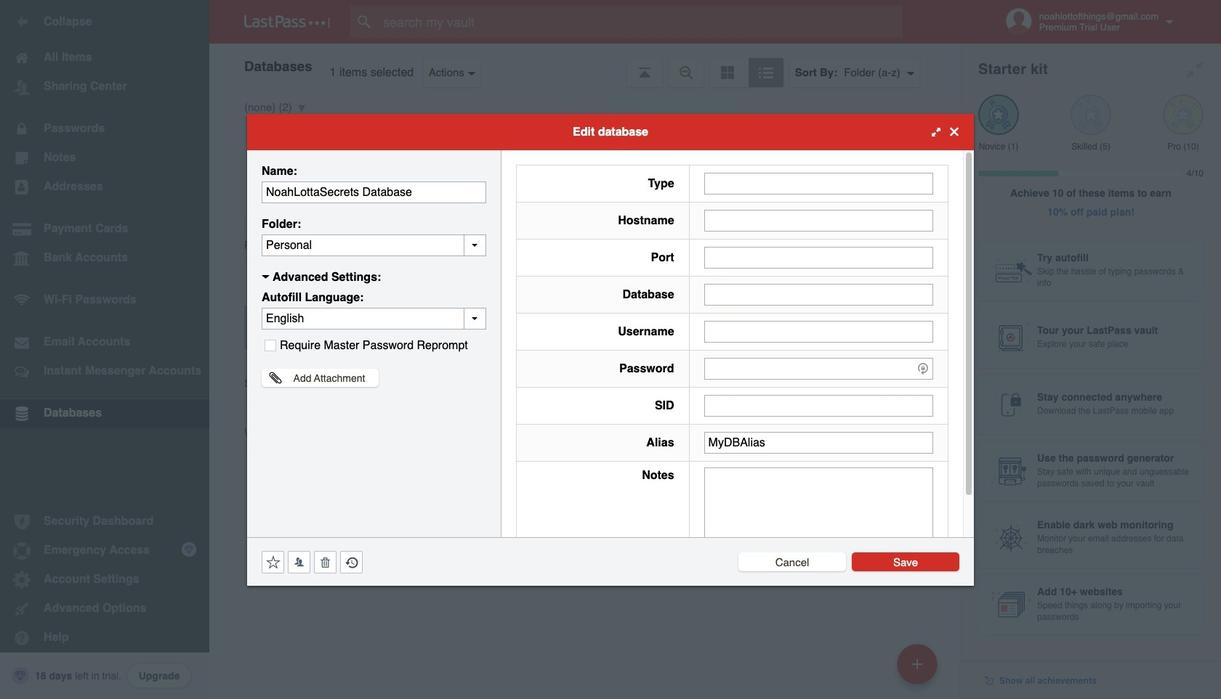 Task type: describe. For each thing, give the bounding box(es) containing it.
new item image
[[912, 660, 922, 670]]

vault options navigation
[[209, 44, 961, 87]]



Task type: locate. For each thing, give the bounding box(es) containing it.
search my vault text field
[[350, 6, 931, 38]]

None text field
[[704, 210, 933, 232], [262, 234, 486, 256], [704, 284, 933, 306], [704, 395, 933, 417], [704, 210, 933, 232], [262, 234, 486, 256], [704, 284, 933, 306], [704, 395, 933, 417]]

new item navigation
[[892, 640, 946, 700]]

lastpass image
[[244, 15, 330, 28]]

main navigation navigation
[[0, 0, 209, 700]]

Search search field
[[350, 6, 931, 38]]

None text field
[[704, 173, 933, 194], [262, 181, 486, 203], [704, 247, 933, 269], [704, 321, 933, 343], [704, 432, 933, 454], [704, 468, 933, 558], [704, 173, 933, 194], [262, 181, 486, 203], [704, 247, 933, 269], [704, 321, 933, 343], [704, 432, 933, 454], [704, 468, 933, 558]]

None password field
[[704, 358, 933, 380]]

dialog
[[247, 114, 974, 586]]



